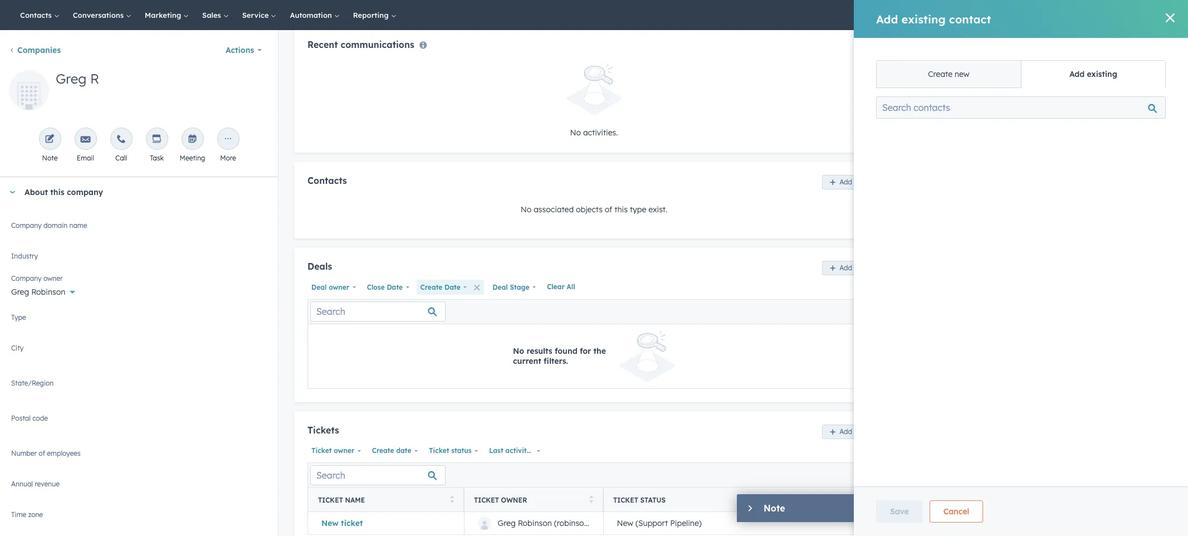 Task type: locate. For each thing, give the bounding box(es) containing it.
new for new (support pipeline)
[[617, 519, 634, 529]]

associated left with
[[979, 64, 1019, 74]]

contacts inside dropdown button
[[935, 40, 970, 50]]

0 vertical spatial associated
[[979, 64, 1019, 74]]

1 add button from the top
[[823, 175, 860, 189]]

call image
[[116, 134, 126, 145]]

meeting image
[[188, 134, 198, 145]]

0 vertical spatial caret image
[[9, 191, 16, 194]]

2 + add from the top
[[1155, 100, 1178, 110]]

1 vertical spatial + add button
[[1155, 98, 1178, 111]]

0 vertical spatial + add button
[[1155, 38, 1178, 52]]

1 horizontal spatial create
[[421, 283, 443, 291]]

organizational
[[1083, 523, 1136, 533]]

caret image left related
[[920, 502, 926, 505]]

no inside 'no results found for the current filters.'
[[513, 346, 524, 356]]

no
[[570, 127, 581, 137], [521, 204, 532, 214], [513, 346, 524, 356]]

date for close date
[[387, 283, 403, 291]]

press to sort. image
[[450, 495, 454, 503], [589, 495, 594, 503]]

ticket down tickets
[[312, 447, 332, 455]]

ticket name
[[318, 496, 365, 504]]

1 horizontal spatial press to sort. image
[[589, 495, 594, 503]]

company down email
[[67, 187, 103, 197]]

robinson inside popup button
[[31, 287, 65, 297]]

1 deal from the left
[[312, 283, 327, 291]]

ticket status button
[[425, 444, 481, 458]]

press to sort. image down ticket status popup button
[[450, 495, 454, 503]]

1 vertical spatial companies
[[967, 499, 1011, 509]]

0 vertical spatial greg
[[56, 70, 87, 87]]

0 horizontal spatial ticket owner
[[312, 447, 355, 455]]

0 vertical spatial + add
[[1155, 40, 1178, 50]]

1 vertical spatial ticket status
[[614, 496, 666, 504]]

new for new ticket
[[322, 519, 339, 529]]

1 vertical spatial of
[[39, 449, 45, 458]]

note right minimize dialog image
[[764, 503, 786, 514]]

1 horizontal spatial company
[[1001, 523, 1036, 533]]

2 add button from the top
[[823, 261, 860, 275]]

1 horizontal spatial companies
[[967, 499, 1011, 509]]

1 horizontal spatial the
[[938, 64, 949, 74]]

1 company from the top
[[11, 221, 42, 230]]

this
[[1038, 64, 1052, 74], [50, 187, 64, 197], [615, 204, 628, 214]]

stage
[[510, 283, 530, 291]]

marketing
[[145, 11, 183, 20]]

status inside popup button
[[452, 447, 472, 455]]

caret image
[[9, 191, 16, 194], [920, 502, 926, 505]]

create up search search box
[[372, 447, 394, 455]]

2 date from the left
[[445, 283, 461, 291]]

companies
[[17, 45, 61, 55], [967, 499, 1011, 509]]

1 vertical spatial contacts
[[935, 40, 970, 50]]

reporting
[[353, 11, 391, 20]]

contacts link
[[13, 0, 66, 30]]

see
[[922, 64, 935, 74]]

ticket status
[[429, 447, 472, 455], [614, 496, 666, 504]]

deals for deals
[[308, 261, 332, 272]]

greg robinson button
[[11, 281, 267, 299]]

1 date from the left
[[396, 447, 412, 455]]

1 press to sort. element from the left
[[450, 495, 454, 505]]

0 horizontal spatial ticket status
[[429, 447, 472, 455]]

date
[[387, 283, 403, 291], [445, 283, 461, 291]]

service
[[242, 11, 271, 20]]

1 vertical spatial company
[[1001, 523, 1036, 533]]

1 horizontal spatial status
[[641, 496, 666, 504]]

the right see
[[938, 64, 949, 74]]

1 horizontal spatial robinson
[[518, 519, 552, 529]]

date right activity
[[533, 447, 548, 455]]

record.
[[1054, 64, 1079, 74]]

press to sort. image up greg robinson (robinsongreg175@gmail.com)
[[589, 495, 594, 503]]

deals (2) button
[[911, 90, 1151, 120]]

0 horizontal spatial deal
[[312, 283, 327, 291]]

more image
[[223, 134, 233, 145]]

status up (support
[[641, 496, 666, 504]]

0 horizontal spatial name
[[69, 221, 87, 230]]

date
[[396, 447, 412, 455], [533, 447, 548, 455]]

annual
[[11, 480, 33, 488]]

note
[[42, 154, 58, 162], [764, 503, 786, 514]]

city
[[11, 344, 24, 352]]

caret image inside the related companies dropdown button
[[920, 502, 926, 505]]

new
[[322, 519, 339, 529], [617, 519, 634, 529]]

1 vertical spatial the
[[594, 346, 606, 356]]

0 horizontal spatial the
[[594, 346, 606, 356]]

+ for contacts (0) dropdown button
[[1155, 40, 1160, 50]]

+ add button for contacts (0) dropdown button
[[1155, 38, 1178, 52]]

0 vertical spatial note
[[42, 154, 58, 162]]

service link
[[236, 0, 283, 30]]

1 horizontal spatial deals
[[935, 100, 957, 110]]

companies down contacts "link"
[[17, 45, 61, 55]]

0 vertical spatial company
[[11, 221, 42, 230]]

greg r
[[56, 70, 99, 87]]

2 horizontal spatial the
[[1069, 523, 1080, 533]]

call
[[115, 154, 127, 162]]

the right for
[[594, 346, 606, 356]]

0 vertical spatial robinson
[[31, 287, 65, 297]]

this inside about this company 'dropdown button'
[[50, 187, 64, 197]]

1 date from the left
[[387, 283, 403, 291]]

0 vertical spatial ticket status
[[429, 447, 472, 455]]

0 vertical spatial status
[[452, 447, 472, 455]]

0 horizontal spatial contacts
[[20, 11, 54, 20]]

last activity date button
[[486, 444, 548, 458]]

press to sort. element down ticket status popup button
[[450, 495, 454, 505]]

0 horizontal spatial new
[[322, 519, 339, 529]]

0 horizontal spatial this
[[50, 187, 64, 197]]

2 + add button from the top
[[1155, 98, 1178, 111]]

new left (support
[[617, 519, 634, 529]]

companies up child
[[967, 499, 1011, 509]]

1 press to sort. image from the left
[[450, 495, 454, 503]]

Number of employees text field
[[11, 448, 267, 465]]

0 vertical spatial +
[[1155, 40, 1160, 50]]

create for create date
[[421, 283, 443, 291]]

deals up deal owner
[[308, 261, 332, 272]]

1 horizontal spatial note
[[764, 503, 786, 514]]

1 + add from the top
[[1155, 40, 1178, 50]]

deal stage
[[493, 283, 530, 291]]

caret image left about
[[9, 191, 16, 194]]

no inside alert
[[570, 127, 581, 137]]

ticket owner down tickets
[[312, 447, 355, 455]]

0 vertical spatial deals
[[935, 100, 957, 110]]

create
[[421, 283, 443, 291], [372, 447, 394, 455]]

found
[[555, 346, 578, 356]]

0 horizontal spatial company
[[67, 187, 103, 197]]

1 vertical spatial this
[[50, 187, 64, 197]]

company left to
[[1001, 523, 1036, 533]]

clear
[[547, 283, 565, 291]]

add button for contacts
[[823, 175, 860, 189]]

0 horizontal spatial create
[[372, 447, 394, 455]]

0 vertical spatial add button
[[823, 175, 860, 189]]

2 horizontal spatial this
[[1038, 64, 1052, 74]]

2 deal from the left
[[493, 283, 508, 291]]

communications
[[341, 39, 415, 50]]

+ add for deals (2) dropdown button
[[1155, 100, 1178, 110]]

0 vertical spatial ticket owner
[[312, 447, 355, 455]]

0 vertical spatial no
[[570, 127, 581, 137]]

1 vertical spatial create
[[372, 447, 394, 455]]

ticket status up (support
[[614, 496, 666, 504]]

ticket owner down last
[[474, 496, 527, 504]]

0 horizontal spatial robinson
[[31, 287, 65, 297]]

of right objects
[[605, 204, 613, 214]]

1 vertical spatial deals
[[308, 261, 332, 272]]

Search search field
[[310, 302, 446, 322]]

(0)
[[972, 40, 983, 50]]

greg for greg r
[[56, 70, 87, 87]]

this right about
[[50, 187, 64, 197]]

about this company
[[25, 187, 103, 197]]

1 vertical spatial name
[[345, 496, 365, 504]]

1 vertical spatial +
[[1155, 100, 1160, 110]]

0 vertical spatial of
[[605, 204, 613, 214]]

greg inside popup button
[[11, 287, 29, 297]]

1 vertical spatial status
[[641, 496, 666, 504]]

0 horizontal spatial date
[[396, 447, 412, 455]]

caret image for about this company
[[9, 191, 16, 194]]

1 horizontal spatial ticket status
[[614, 496, 666, 504]]

company for company owner
[[11, 274, 42, 283]]

+ add button
[[1155, 38, 1178, 52], [1155, 98, 1178, 111]]

employees
[[47, 449, 81, 458]]

0 vertical spatial companies
[[17, 45, 61, 55]]

add button for tickets
[[823, 425, 860, 439]]

+
[[1155, 40, 1160, 50], [1155, 100, 1160, 110]]

this right with
[[1038, 64, 1052, 74]]

0 vertical spatial the
[[938, 64, 949, 74]]

0 vertical spatial this
[[1038, 64, 1052, 74]]

1 horizontal spatial new
[[617, 519, 634, 529]]

0 vertical spatial create
[[421, 283, 443, 291]]

0 horizontal spatial caret image
[[9, 191, 16, 194]]

current
[[513, 356, 542, 366]]

more
[[220, 154, 236, 162]]

1 horizontal spatial contacts
[[308, 175, 347, 186]]

caret image inside about this company 'dropdown button'
[[9, 191, 16, 194]]

company inside 'dropdown button'
[[67, 187, 103, 197]]

deal
[[312, 283, 327, 291], [493, 283, 508, 291]]

1 + from the top
[[1155, 40, 1160, 50]]

press to sort. element up greg robinson (robinsongreg175@gmail.com)
[[589, 495, 594, 505]]

1 vertical spatial robinson
[[518, 519, 552, 529]]

1 new from the left
[[322, 519, 339, 529]]

+ add
[[1155, 40, 1178, 50], [1155, 100, 1178, 110]]

ticket status left last
[[429, 447, 472, 455]]

create right close date popup button on the bottom
[[421, 283, 443, 291]]

company
[[67, 187, 103, 197], [1001, 523, 1036, 533]]

2 vertical spatial add button
[[823, 425, 860, 439]]

date up search search box
[[396, 447, 412, 455]]

company up greg robinson
[[11, 274, 42, 283]]

new left ticket
[[322, 519, 339, 529]]

Postal code text field
[[11, 412, 267, 435]]

associated
[[979, 64, 1019, 74], [534, 204, 574, 214]]

0 horizontal spatial companies
[[17, 45, 61, 55]]

name up ticket
[[345, 496, 365, 504]]

the right track
[[1069, 523, 1080, 533]]

associated left objects
[[534, 204, 574, 214]]

2 horizontal spatial contacts
[[935, 40, 970, 50]]

ticket
[[312, 447, 332, 455], [429, 447, 449, 455], [318, 496, 343, 504], [474, 496, 499, 504], [614, 496, 639, 504]]

State/Region text field
[[11, 377, 267, 400]]

contacts inside "link"
[[20, 11, 54, 20]]

deals (2)
[[935, 100, 969, 110]]

0 horizontal spatial date
[[387, 283, 403, 291]]

of
[[605, 204, 613, 214], [39, 449, 45, 458]]

owner left close
[[329, 283, 350, 291]]

new ticket link
[[322, 519, 451, 529]]

objects
[[576, 204, 603, 214]]

ticket down last
[[474, 496, 499, 504]]

press to sort. element
[[450, 495, 454, 505], [589, 495, 594, 505]]

2 press to sort. element from the left
[[589, 495, 594, 505]]

1 horizontal spatial greg
[[56, 70, 87, 87]]

marketing link
[[138, 0, 196, 30]]

0 vertical spatial company
[[67, 187, 103, 197]]

0 horizontal spatial press to sort. element
[[450, 495, 454, 505]]

2 vertical spatial no
[[513, 346, 524, 356]]

deals inside dropdown button
[[935, 100, 957, 110]]

pipeline)
[[671, 519, 702, 529]]

1 vertical spatial company
[[11, 274, 42, 283]]

2 press to sort. image from the left
[[589, 495, 594, 503]]

contacts
[[20, 11, 54, 20], [935, 40, 970, 50], [308, 175, 347, 186]]

domain
[[43, 221, 68, 230]]

1 vertical spatial associated
[[534, 204, 574, 214]]

(2)
[[959, 100, 969, 110]]

status left last
[[452, 447, 472, 455]]

1 horizontal spatial press to sort. element
[[589, 495, 594, 505]]

2 company from the top
[[11, 274, 42, 283]]

Search HubSpot search field
[[1032, 6, 1169, 25]]

1 horizontal spatial date
[[533, 447, 548, 455]]

1 vertical spatial greg
[[11, 287, 29, 297]]

0 horizontal spatial greg
[[11, 287, 29, 297]]

2 vertical spatial the
[[1069, 523, 1080, 533]]

activities.
[[583, 127, 618, 137]]

new (support pipeline)
[[617, 519, 702, 529]]

1 vertical spatial no
[[521, 204, 532, 214]]

deals left '(2)' on the top right
[[935, 100, 957, 110]]

contacts (0) button
[[911, 30, 1151, 60]]

robinson
[[31, 287, 65, 297], [518, 519, 552, 529]]

zone
[[28, 511, 43, 519]]

0 horizontal spatial deals
[[308, 261, 332, 272]]

2 + from the top
[[1155, 100, 1160, 110]]

0 horizontal spatial press to sort. image
[[450, 495, 454, 503]]

1 vertical spatial add button
[[823, 261, 860, 275]]

actions button
[[218, 39, 269, 61]]

note down note image
[[42, 154, 58, 162]]

1 horizontal spatial date
[[445, 283, 461, 291]]

1 + add button from the top
[[1155, 38, 1178, 52]]

1 horizontal spatial this
[[615, 204, 628, 214]]

name right domain
[[69, 221, 87, 230]]

the
[[938, 64, 949, 74], [594, 346, 606, 356], [1069, 523, 1080, 533]]

0 vertical spatial contacts
[[20, 11, 54, 20]]

company left domain
[[11, 221, 42, 230]]

2 new from the left
[[617, 519, 634, 529]]

company domain name
[[11, 221, 87, 230]]

1 vertical spatial + add
[[1155, 100, 1178, 110]]

2 vertical spatial greg
[[498, 519, 516, 529]]

0 horizontal spatial associated
[[534, 204, 574, 214]]

3 add button from the top
[[823, 425, 860, 439]]

no for no activities.
[[570, 127, 581, 137]]

all
[[567, 283, 575, 291]]

of right number
[[39, 449, 45, 458]]

this left type
[[615, 204, 628, 214]]

greg
[[56, 70, 87, 87], [11, 287, 29, 297], [498, 519, 516, 529]]

2 horizontal spatial greg
[[498, 519, 516, 529]]

press to sort. image for ticket owner
[[589, 495, 594, 503]]

1 horizontal spatial ticket owner
[[474, 496, 527, 504]]

1 horizontal spatial deal
[[493, 283, 508, 291]]

email image
[[81, 134, 91, 145]]

automation link
[[283, 0, 347, 30]]

number of employees
[[11, 449, 81, 458]]

1 vertical spatial caret image
[[920, 502, 926, 505]]



Task type: describe. For each thing, give the bounding box(es) containing it.
no associated objects of this type exist.
[[521, 204, 668, 214]]

greg robinson (robinsongreg175@gmail.com)
[[498, 519, 667, 529]]

(robinsongreg175@gmail.com)
[[554, 519, 667, 529]]

ticket up (robinsongreg175@gmail.com)
[[614, 496, 639, 504]]

time
[[11, 511, 26, 519]]

City text field
[[11, 342, 267, 364]]

press to sort. element for ticket owner
[[589, 495, 594, 505]]

conversations
[[73, 11, 126, 20]]

postal code
[[11, 414, 48, 422]]

press to sort. image for ticket name
[[450, 495, 454, 503]]

structure
[[1138, 523, 1170, 533]]

automation
[[290, 11, 334, 20]]

company for company domain name
[[11, 221, 42, 230]]

related companies
[[935, 499, 1011, 509]]

+ add for contacts (0) dropdown button
[[1155, 40, 1178, 50]]

Search search field
[[310, 465, 446, 485]]

related
[[935, 499, 965, 509]]

press to sort. element for ticket name
[[450, 495, 454, 505]]

robinson for greg robinson (robinsongreg175@gmail.com)
[[518, 519, 552, 529]]

no activities. alert
[[308, 64, 881, 139]]

code
[[32, 414, 48, 422]]

clear all
[[547, 283, 575, 291]]

caret image for related companies
[[920, 502, 926, 505]]

minimize dialog image
[[746, 504, 755, 513]]

task
[[150, 154, 164, 162]]

postal
[[11, 414, 31, 422]]

owner down the last activity date popup button
[[501, 496, 527, 504]]

1 horizontal spatial associated
[[979, 64, 1019, 74]]

greg for greg robinson (robinsongreg175@gmail.com)
[[498, 519, 516, 529]]

sales link
[[196, 0, 236, 30]]

company inside add a parent or child company to track the organizational structure
[[1001, 523, 1036, 533]]

edit button
[[9, 70, 49, 114]]

add button for deals
[[823, 261, 860, 275]]

close date
[[367, 283, 403, 291]]

for
[[580, 346, 591, 356]]

see the people associated with this record.
[[922, 64, 1079, 74]]

the inside add a parent or child company to track the organizational structure
[[1069, 523, 1080, 533]]

search image
[[1165, 11, 1173, 19]]

1 vertical spatial note
[[764, 503, 786, 514]]

no for no results found for the current filters.
[[513, 346, 524, 356]]

reporting link
[[347, 0, 403, 30]]

task image
[[152, 134, 162, 145]]

contacts (0)
[[935, 40, 983, 50]]

industry
[[11, 252, 38, 260]]

contacts for contacts "link"
[[20, 11, 54, 20]]

last
[[489, 447, 504, 455]]

greg for greg robinson
[[11, 287, 29, 297]]

create date
[[372, 447, 412, 455]]

about
[[25, 187, 48, 197]]

r
[[90, 70, 99, 87]]

Time zone text field
[[11, 509, 267, 531]]

create date
[[421, 283, 461, 291]]

2 date from the left
[[533, 447, 548, 455]]

parent
[[946, 523, 970, 533]]

create for create date
[[372, 447, 394, 455]]

ticket right create date popup button
[[429, 447, 449, 455]]

ticket
[[341, 519, 363, 529]]

(support
[[636, 519, 668, 529]]

to
[[1038, 523, 1046, 533]]

1 vertical spatial ticket owner
[[474, 496, 527, 504]]

2 vertical spatial contacts
[[308, 175, 347, 186]]

exist.
[[649, 204, 668, 214]]

+ for deals (2) dropdown button
[[1155, 100, 1160, 110]]

date for create date
[[445, 283, 461, 291]]

the inside 'no results found for the current filters.'
[[594, 346, 606, 356]]

about this company button
[[0, 177, 267, 207]]

greg robinson
[[11, 287, 65, 297]]

activity
[[506, 447, 531, 455]]

number
[[11, 449, 37, 458]]

meeting
[[180, 154, 205, 162]]

create date button
[[368, 444, 421, 458]]

new ticket
[[322, 519, 363, 529]]

search button
[[1160, 6, 1179, 25]]

sales
[[202, 11, 223, 20]]

robinson for greg robinson
[[31, 287, 65, 297]]

a
[[939, 523, 944, 533]]

email
[[77, 154, 94, 162]]

companies link
[[9, 45, 61, 55]]

ticket owner inside popup button
[[312, 447, 355, 455]]

deals for deals (2)
[[935, 100, 957, 110]]

2 vertical spatial this
[[615, 204, 628, 214]]

or
[[972, 523, 980, 533]]

ticket owner button
[[308, 444, 364, 458]]

type
[[630, 204, 647, 214]]

create date button
[[417, 280, 470, 295]]

companies inside dropdown button
[[967, 499, 1011, 509]]

contacts for contacts (0)
[[935, 40, 970, 50]]

filters.
[[544, 356, 568, 366]]

deal for deal owner
[[312, 283, 327, 291]]

deal stage button
[[489, 280, 539, 295]]

recent communications
[[308, 39, 415, 50]]

type
[[11, 313, 26, 322]]

results
[[527, 346, 553, 356]]

ticket status inside popup button
[[429, 447, 472, 455]]

1 horizontal spatial of
[[605, 204, 613, 214]]

close
[[367, 283, 385, 291]]

revenue
[[35, 480, 60, 488]]

state/region
[[11, 379, 54, 387]]

recent
[[308, 39, 338, 50]]

owner up greg robinson
[[43, 274, 63, 283]]

ticket up new ticket
[[318, 496, 343, 504]]

0 horizontal spatial note
[[42, 154, 58, 162]]

close date button
[[363, 280, 412, 295]]

no for no associated objects of this type exist.
[[521, 204, 532, 214]]

owner down tickets
[[334, 447, 355, 455]]

note image
[[45, 134, 55, 145]]

0 vertical spatial name
[[69, 221, 87, 230]]

+ add button for deals (2) dropdown button
[[1155, 98, 1178, 111]]

Annual revenue text field
[[11, 478, 267, 496]]

no activities.
[[570, 127, 618, 137]]

add inside add a parent or child company to track the organizational structure
[[922, 523, 937, 533]]

annual revenue
[[11, 480, 60, 488]]

company owner
[[11, 274, 63, 283]]

deal for deal stage
[[493, 283, 508, 291]]

caret image
[[920, 103, 926, 106]]

clear all button
[[543, 280, 579, 295]]

add a parent or child company to track the organizational structure
[[922, 523, 1170, 536]]

0 horizontal spatial of
[[39, 449, 45, 458]]

conversations link
[[66, 0, 138, 30]]

track
[[1048, 523, 1066, 533]]

1 horizontal spatial name
[[345, 496, 365, 504]]

with
[[1021, 64, 1036, 74]]



Task type: vqa. For each thing, say whether or not it's contained in the screenshot.
the bottom 'Last'
no



